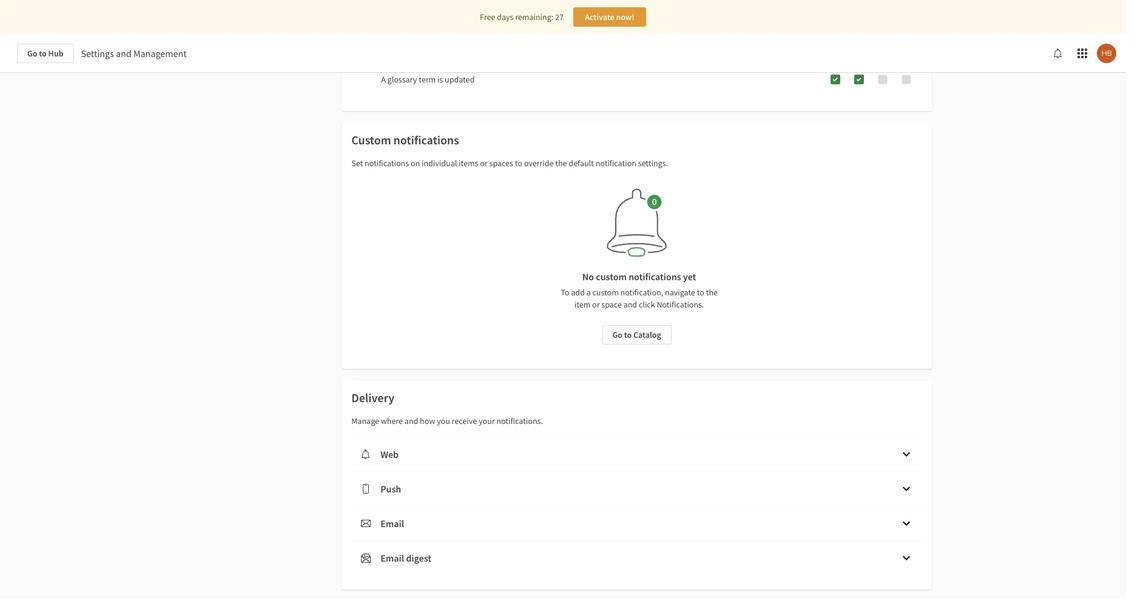 Task type: describe. For each thing, give the bounding box(es) containing it.
remaining:
[[515, 12, 554, 22]]

email digest button
[[351, 541, 922, 575]]

custom notifications
[[351, 133, 459, 148]]

2 vertical spatial and
[[405, 416, 418, 427]]

push button
[[351, 472, 922, 506]]

default
[[569, 158, 594, 169]]

howard brown image
[[1097, 44, 1117, 63]]

notification
[[596, 158, 637, 169]]

where
[[381, 416, 403, 427]]

on
[[411, 158, 420, 169]]

0 vertical spatial and
[[116, 47, 132, 59]]

main content containing custom notifications
[[0, 0, 1126, 598]]

term
[[419, 74, 436, 85]]

individual
[[422, 158, 457, 169]]

go to catalog
[[613, 330, 661, 340]]

email for email
[[381, 518, 404, 530]]

to left hub
[[39, 48, 47, 59]]

set
[[351, 158, 363, 169]]

notifications.
[[657, 299, 704, 310]]

manage
[[351, 416, 379, 427]]

27
[[555, 12, 564, 22]]

go to catalog button
[[602, 325, 672, 345]]

web
[[381, 448, 399, 461]]

hub
[[48, 48, 63, 59]]

items
[[459, 158, 478, 169]]

to inside 'button'
[[624, 330, 632, 340]]

click
[[639, 299, 655, 310]]

0 horizontal spatial the
[[555, 158, 567, 169]]

how
[[420, 416, 435, 427]]

settings and management
[[81, 47, 187, 59]]

delivery
[[351, 391, 395, 406]]

settings
[[81, 47, 114, 59]]

set notifications on individual items or spaces to override the default notification settings.
[[351, 158, 668, 169]]

catalog
[[634, 330, 661, 340]]

updated
[[445, 74, 475, 85]]

0 horizontal spatial or
[[480, 158, 488, 169]]

now!
[[616, 12, 635, 22]]

space
[[602, 299, 622, 310]]

email digest
[[381, 552, 431, 564]]

free days remaining: 27
[[480, 12, 564, 22]]

free
[[480, 12, 495, 22]]

activate now! link
[[573, 7, 646, 27]]

go for go to catalog
[[613, 330, 623, 340]]

no custom notifications yet to add a custom notification, navigate to the item or space and click notifications.
[[561, 271, 718, 310]]

push
[[381, 483, 401, 495]]

a glossary term is updated
[[381, 74, 475, 85]]



Task type: locate. For each thing, give the bounding box(es) containing it.
notifications
[[394, 133, 459, 148], [365, 158, 409, 169], [629, 271, 681, 283]]

notification,
[[621, 287, 663, 298]]

0 vertical spatial custom
[[596, 271, 627, 283]]

email button
[[351, 507, 922, 541]]

1 vertical spatial and
[[624, 299, 637, 310]]

1 vertical spatial email
[[381, 552, 404, 564]]

2 email from the top
[[381, 552, 404, 564]]

go
[[27, 48, 37, 59], [613, 330, 623, 340]]

1 horizontal spatial or
[[592, 299, 600, 310]]

1 vertical spatial notifications
[[365, 158, 409, 169]]

notifications up "on"
[[394, 133, 459, 148]]

1 horizontal spatial and
[[405, 416, 418, 427]]

to right "spaces"
[[515, 158, 522, 169]]

go left catalog
[[613, 330, 623, 340]]

0 vertical spatial or
[[480, 158, 488, 169]]

email left digest
[[381, 552, 404, 564]]

1 vertical spatial custom
[[593, 287, 619, 298]]

0 vertical spatial notifications
[[394, 133, 459, 148]]

to left catalog
[[624, 330, 632, 340]]

or right items
[[480, 158, 488, 169]]

or right item
[[592, 299, 600, 310]]

yet
[[683, 271, 696, 283]]

to
[[561, 287, 569, 298]]

notifications for custom
[[394, 133, 459, 148]]

management
[[133, 47, 187, 59]]

a
[[587, 287, 591, 298]]

2 vertical spatial notifications
[[629, 271, 681, 283]]

1 vertical spatial the
[[706, 287, 718, 298]]

override
[[524, 158, 554, 169]]

notifications inside no custom notifications yet to add a custom notification, navigate to the item or space and click notifications.
[[629, 271, 681, 283]]

or
[[480, 158, 488, 169], [592, 299, 600, 310]]

the
[[555, 158, 567, 169], [706, 287, 718, 298]]

receive
[[452, 416, 477, 427]]

the inside no custom notifications yet to add a custom notification, navigate to the item or space and click notifications.
[[706, 287, 718, 298]]

web button
[[351, 438, 922, 472]]

email
[[381, 518, 404, 530], [381, 552, 404, 564]]

activate
[[585, 12, 615, 22]]

0 vertical spatial the
[[555, 158, 567, 169]]

2 horizontal spatial and
[[624, 299, 637, 310]]

notifications for set
[[365, 158, 409, 169]]

item
[[575, 299, 591, 310]]

navigate
[[665, 287, 695, 298]]

the left default
[[555, 158, 567, 169]]

1 vertical spatial go
[[613, 330, 623, 340]]

you
[[437, 416, 450, 427]]

custom right no on the right top
[[596, 271, 627, 283]]

manage where and how you receive your notifications.
[[351, 416, 543, 427]]

spaces
[[489, 158, 513, 169]]

go left hub
[[27, 48, 37, 59]]

no
[[582, 271, 594, 283]]

1 horizontal spatial go
[[613, 330, 623, 340]]

notifications.
[[497, 416, 543, 427]]

to
[[39, 48, 47, 59], [515, 158, 522, 169], [697, 287, 704, 298], [624, 330, 632, 340]]

custom
[[351, 133, 391, 148]]

notifications down custom
[[365, 158, 409, 169]]

go for go to hub
[[27, 48, 37, 59]]

the right navigate
[[706, 287, 718, 298]]

or inside no custom notifications yet to add a custom notification, navigate to the item or space and click notifications.
[[592, 299, 600, 310]]

to inside no custom notifications yet to add a custom notification, navigate to the item or space and click notifications.
[[697, 287, 704, 298]]

go to hub link
[[17, 44, 74, 63]]

digest
[[406, 552, 431, 564]]

glossary
[[388, 74, 417, 85]]

go to hub
[[27, 48, 63, 59]]

your
[[479, 416, 495, 427]]

and
[[116, 47, 132, 59], [624, 299, 637, 310], [405, 416, 418, 427]]

activate now!
[[585, 12, 635, 22]]

1 email from the top
[[381, 518, 404, 530]]

1 vertical spatial or
[[592, 299, 600, 310]]

and inside no custom notifications yet to add a custom notification, navigate to the item or space and click notifications.
[[624, 299, 637, 310]]

a
[[381, 74, 386, 85]]

0 vertical spatial email
[[381, 518, 404, 530]]

custom up space
[[593, 287, 619, 298]]

0 vertical spatial go
[[27, 48, 37, 59]]

and left the "how"
[[405, 416, 418, 427]]

go inside 'button'
[[613, 330, 623, 340]]

main content
[[0, 0, 1126, 598]]

days
[[497, 12, 514, 22]]

0 horizontal spatial go
[[27, 48, 37, 59]]

notifications up notification,
[[629, 271, 681, 283]]

1 horizontal spatial the
[[706, 287, 718, 298]]

email down the push
[[381, 518, 404, 530]]

to right navigate
[[697, 287, 704, 298]]

0 horizontal spatial and
[[116, 47, 132, 59]]

settings.
[[638, 158, 668, 169]]

email for email digest
[[381, 552, 404, 564]]

add
[[571, 287, 585, 298]]

is
[[437, 74, 443, 85]]

custom
[[596, 271, 627, 283], [593, 287, 619, 298]]

and left click
[[624, 299, 637, 310]]

and right settings
[[116, 47, 132, 59]]



Task type: vqa. For each thing, say whether or not it's contained in the screenshot.
the middle Alerts
no



